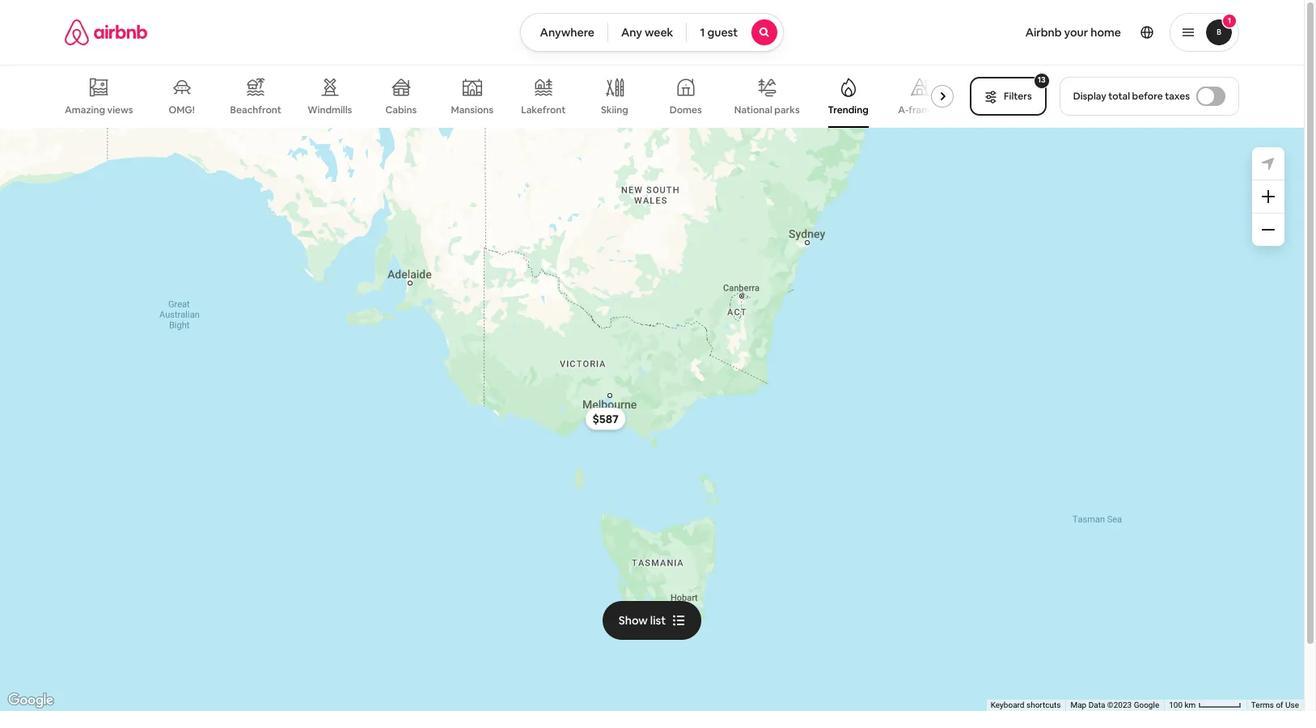 Task type: describe. For each thing, give the bounding box(es) containing it.
shortcuts
[[1027, 701, 1061, 710]]

km
[[1185, 701, 1196, 710]]

anywhere
[[540, 25, 595, 40]]

zoom out image
[[1262, 223, 1275, 236]]

100 km button
[[1164, 700, 1247, 711]]

before
[[1132, 90, 1163, 103]]

parks
[[775, 103, 800, 116]]

use
[[1286, 701, 1299, 710]]

show list
[[619, 613, 666, 628]]

frames
[[909, 104, 941, 117]]

anywhere button
[[520, 13, 608, 52]]

filters button
[[970, 77, 1047, 116]]

domes
[[670, 104, 702, 117]]

week
[[645, 25, 673, 40]]

map data ©2023 google
[[1071, 701, 1160, 710]]

$587 button
[[585, 407, 626, 430]]

show list button
[[603, 601, 702, 640]]

show
[[619, 613, 648, 628]]

national parks
[[734, 103, 800, 116]]

amazing
[[65, 103, 105, 116]]

map
[[1071, 701, 1087, 710]]

google map
showing 7 stays. region
[[0, 128, 1304, 711]]

data
[[1089, 701, 1105, 710]]

zoom in image
[[1262, 190, 1275, 203]]

1 guest
[[700, 25, 738, 40]]

cabins
[[385, 104, 417, 117]]

windmills
[[308, 104, 352, 117]]

terms of use link
[[1251, 701, 1299, 710]]

any week
[[621, 25, 673, 40]]

trending
[[828, 104, 869, 117]]

home
[[1091, 25, 1121, 40]]

total
[[1109, 90, 1130, 103]]

airbnb your home
[[1026, 25, 1121, 40]]

100 km
[[1169, 701, 1198, 710]]

1 for 1 guest
[[700, 25, 705, 40]]

views
[[107, 103, 133, 116]]

©2023
[[1107, 701, 1132, 710]]

display total before taxes
[[1073, 90, 1190, 103]]

filters
[[1004, 90, 1032, 103]]



Task type: vqa. For each thing, say whether or not it's contained in the screenshot.
the Display total before taxes button
yes



Task type: locate. For each thing, give the bounding box(es) containing it.
mansions
[[451, 104, 494, 117]]

profile element
[[804, 0, 1239, 65]]

google image
[[4, 690, 57, 711]]

omg!
[[169, 104, 195, 117]]

1 horizontal spatial 1
[[1228, 15, 1232, 26]]

keyboard shortcuts
[[991, 701, 1061, 710]]

1 guest button
[[686, 13, 784, 52]]

1 for 1
[[1228, 15, 1232, 26]]

airbnb your home link
[[1016, 15, 1131, 49]]

group containing amazing views
[[65, 65, 960, 128]]

your
[[1064, 25, 1088, 40]]

a-frames
[[898, 104, 941, 117]]

None search field
[[520, 13, 784, 52]]

any
[[621, 25, 642, 40]]

display total before taxes button
[[1060, 77, 1239, 116]]

1 inside dropdown button
[[1228, 15, 1232, 26]]

list
[[650, 613, 666, 628]]

beachfront
[[230, 104, 281, 117]]

100
[[1169, 701, 1183, 710]]

1
[[1228, 15, 1232, 26], [700, 25, 705, 40]]

none search field containing anywhere
[[520, 13, 784, 52]]

1 button
[[1170, 13, 1239, 52]]

of
[[1276, 701, 1284, 710]]

0 horizontal spatial 1
[[700, 25, 705, 40]]

lakefront
[[521, 104, 566, 117]]

taxes
[[1165, 90, 1190, 103]]

skiing
[[601, 104, 628, 117]]

guest
[[707, 25, 738, 40]]

airbnb
[[1026, 25, 1062, 40]]

a-
[[898, 104, 909, 117]]

keyboard
[[991, 701, 1025, 710]]

amazing views
[[65, 103, 133, 116]]

$587
[[593, 411, 619, 426]]

keyboard shortcuts button
[[991, 700, 1061, 711]]

terms of use
[[1251, 701, 1299, 710]]

1 inside button
[[700, 25, 705, 40]]

group
[[65, 65, 960, 128]]

display
[[1073, 90, 1107, 103]]

national
[[734, 103, 772, 116]]

google
[[1134, 701, 1160, 710]]

any week button
[[608, 13, 687, 52]]

terms
[[1251, 701, 1274, 710]]



